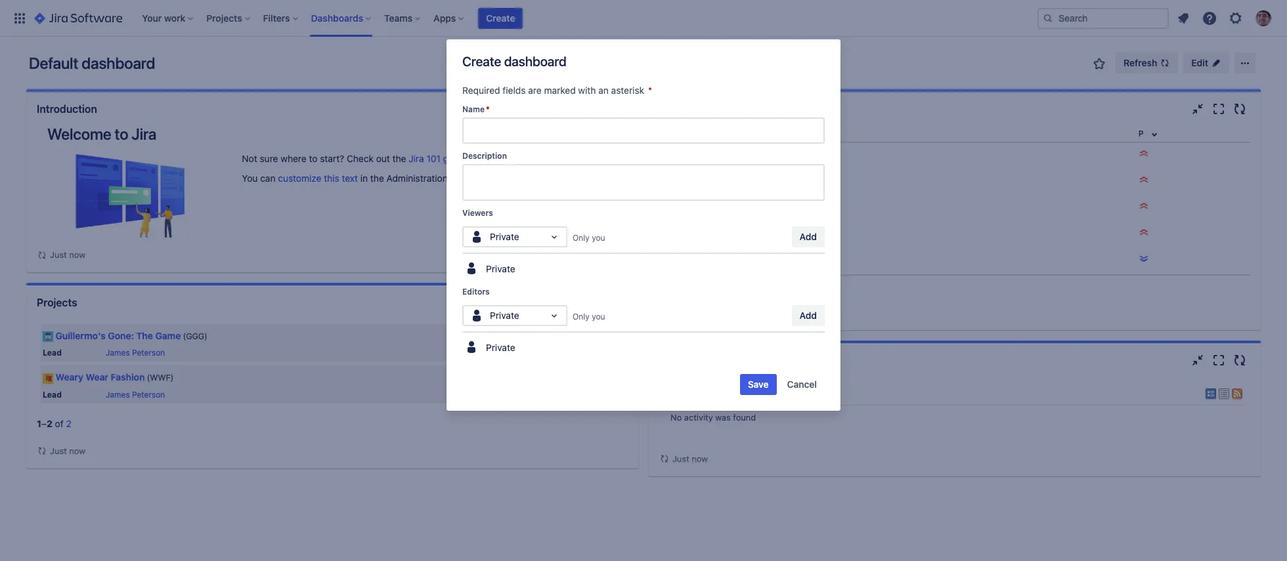 Task type: locate. For each thing, give the bounding box(es) containing it.
product listing design silos
[[718, 175, 837, 187]]

james peterson link for fashion
[[106, 390, 165, 400]]

wwf-3 brainstorm accessories
[[680, 202, 818, 213]]

the
[[136, 330, 153, 342]]

2 dashboard from the left
[[504, 54, 567, 69]]

1 horizontal spatial the
[[393, 153, 406, 164]]

Description text field
[[462, 164, 825, 201]]

1 2 from the left
[[47, 418, 52, 429]]

james down guillermo's gone: the game link
[[106, 348, 130, 358]]

1 horizontal spatial 2
[[66, 418, 72, 429]]

your company jira
[[667, 384, 804, 403]]

just now for introduction
[[50, 250, 86, 260]]

jira left 101
[[409, 153, 424, 164]]

no activity was found
[[671, 413, 756, 423]]

edit icon image
[[1211, 58, 1222, 68]]

2 right the of
[[66, 418, 72, 429]]

just now down activity
[[673, 454, 708, 464]]

an arrow curved in a circular way on the button that refreshes the dashboard image inside activity streams region
[[660, 454, 670, 465]]

0 horizontal spatial jira
[[132, 125, 157, 143]]

0 vertical spatial only
[[573, 233, 590, 243]]

.
[[591, 153, 594, 164]]

1 vertical spatial *
[[486, 104, 490, 114]]

1 horizontal spatial an arrow curved in a circular way on the button that refreshes the dashboard image
[[660, 454, 670, 465]]

viewers
[[462, 208, 493, 218]]

1 dashboard from the left
[[82, 54, 155, 72]]

1 horizontal spatial 1
[[704, 254, 709, 265]]

0 horizontal spatial 2
[[47, 418, 52, 429]]

save button
[[740, 374, 777, 395]]

james peterson down guillermo's gone: the game (ggg)
[[106, 348, 165, 358]]

description
[[462, 151, 507, 161]]

private down editors
[[486, 343, 515, 354]]

jira
[[132, 125, 157, 143], [409, 153, 424, 164]]

atlassian training course link
[[488, 153, 591, 164]]

0 horizontal spatial 1
[[37, 418, 41, 429]]

1 add from the top
[[800, 231, 817, 242]]

0 horizontal spatial *
[[486, 104, 490, 114]]

2 you from the top
[[592, 312, 605, 322]]

1 vertical spatial to
[[309, 153, 318, 164]]

1 james peterson from the top
[[106, 348, 165, 358]]

brainstorm
[[718, 202, 764, 213]]

1 vertical spatial james
[[106, 390, 130, 400]]

required fields are marked with an asterisk *
[[462, 85, 653, 96]]

now inside projects region
[[69, 446, 86, 456]]

2
[[47, 418, 52, 429], [66, 418, 72, 429]]

2 left the of
[[47, 418, 52, 429]]

course
[[563, 153, 591, 164]]

no
[[671, 413, 682, 423]]

are
[[528, 85, 542, 96]]

0 vertical spatial james peterson
[[106, 348, 165, 358]]

save
[[748, 379, 769, 390]]

create dashboard
[[462, 54, 567, 69]]

james peterson link down the fashion at the bottom of the page
[[106, 390, 165, 400]]

create for create dashboard
[[462, 54, 501, 69]]

0 vertical spatial an arrow curved in a circular way on the button that refreshes the dashboard image
[[37, 250, 47, 260]]

1
[[704, 254, 709, 265], [37, 418, 41, 429]]

(wwf)
[[147, 373, 174, 383]]

2 peterson from the top
[[132, 390, 165, 400]]

2 james from the top
[[106, 390, 130, 400]]

just inside introduction region
[[50, 250, 67, 260]]

james peterson
[[106, 348, 165, 358], [106, 390, 165, 400]]

1 james from the top
[[106, 348, 130, 358]]

james peterson for fashion
[[106, 390, 165, 400]]

2 vertical spatial highest image
[[1139, 227, 1149, 238]]

peterson down the
[[132, 348, 165, 358]]

now inside activity streams region
[[692, 454, 708, 464]]

2 james peterson link from the top
[[106, 390, 165, 400]]

101
[[427, 153, 441, 164]]

search image
[[1043, 13, 1054, 23]]

just now for projects
[[50, 446, 86, 456]]

0 vertical spatial highest image
[[1139, 175, 1149, 185]]

dashboard right default
[[82, 54, 155, 72]]

james peterson for the
[[106, 348, 165, 358]]

you for editors
[[592, 312, 605, 322]]

1 only you from the top
[[573, 233, 605, 243]]

1 vertical spatial add button
[[792, 305, 825, 326]]

just now
[[50, 250, 86, 260], [50, 446, 86, 456], [673, 454, 708, 464]]

create button
[[478, 8, 523, 29]]

only you
[[573, 233, 605, 243], [573, 312, 605, 322]]

open image for viewers
[[547, 229, 562, 245]]

now down 2 link
[[69, 446, 86, 456]]

an arrow curved in a circular way on the button that refreshes the dashboard image
[[37, 446, 47, 457]]

0 vertical spatial 1
[[704, 254, 709, 265]]

0 vertical spatial you
[[592, 233, 605, 243]]

1 vertical spatial add
[[800, 310, 817, 321]]

1 open image from the top
[[547, 229, 562, 245]]

1 you from the top
[[592, 233, 605, 243]]

1 vertical spatial james peterson link
[[106, 390, 165, 400]]

dashboard
[[82, 54, 155, 72], [504, 54, 567, 69]]

lead for guillermo's gone: the game
[[43, 348, 62, 358]]

just up projects
[[50, 250, 67, 260]]

1 vertical spatial peterson
[[132, 390, 165, 400]]

0 vertical spatial add
[[800, 231, 817, 242]]

1 vertical spatial james peterson
[[106, 390, 165, 400]]

2 only you from the top
[[573, 312, 605, 322]]

james peterson down the fashion at the bottom of the page
[[106, 390, 165, 400]]

now
[[69, 250, 86, 260], [69, 446, 86, 456], [692, 454, 708, 464]]

0 vertical spatial james
[[106, 348, 130, 358]]

james peterson link
[[106, 348, 165, 358], [106, 390, 165, 400]]

default dashboard
[[29, 54, 155, 72]]

dashboard up are
[[504, 54, 567, 69]]

atlassian
[[488, 153, 526, 164]]

* right asterisk
[[648, 85, 653, 96]]

only for editors
[[573, 312, 590, 322]]

ggg-
[[680, 254, 704, 265]]

the right out
[[393, 153, 406, 164]]

name *
[[462, 104, 490, 114]]

just now right an arrow curved in a circular way on the button that refreshes the dashboard image
[[50, 446, 86, 456]]

you
[[592, 233, 605, 243], [592, 312, 605, 322]]

highest image
[[1139, 175, 1149, 185], [1139, 201, 1149, 212], [1139, 227, 1149, 238]]

out
[[376, 153, 390, 164]]

1 add button from the top
[[792, 227, 825, 248]]

1 vertical spatial only
[[573, 312, 590, 322]]

0 vertical spatial james peterson link
[[106, 348, 165, 358]]

product listing design silos link
[[718, 175, 837, 187]]

wwf-
[[680, 202, 707, 213]]

lead for weary wear fashion
[[43, 390, 62, 400]]

private up editors
[[486, 264, 515, 275]]

1 lead from the top
[[43, 348, 62, 358]]

1 vertical spatial open image
[[547, 308, 562, 324]]

0 vertical spatial jira
[[132, 125, 157, 143]]

Editors text field
[[469, 309, 472, 323]]

1 vertical spatial an arrow curved in a circular way on the button that refreshes the dashboard image
[[660, 454, 670, 465]]

section.
[[450, 173, 484, 184]]

now inside introduction region
[[69, 250, 86, 260]]

0 vertical spatial peterson
[[132, 348, 165, 358]]

primary element
[[8, 0, 1038, 36]]

edit
[[1192, 57, 1209, 68]]

weary wear fashion link
[[56, 372, 145, 383]]

where
[[281, 153, 307, 164]]

* right name
[[486, 104, 490, 114]]

guillermo's
[[56, 330, 106, 342]]

open image
[[547, 229, 562, 245], [547, 308, 562, 324]]

was
[[716, 413, 731, 423]]

now for introduction
[[69, 250, 86, 260]]

create up 'create dashboard'
[[486, 12, 515, 23]]

1 left gg
[[704, 254, 709, 265]]

2 lead from the top
[[43, 390, 62, 400]]

your
[[667, 384, 698, 403]]

gg
[[718, 254, 731, 265]]

create for create
[[486, 12, 515, 23]]

1 vertical spatial only you
[[573, 312, 605, 322]]

gg start screen link
[[718, 254, 787, 265]]

james peterson link for the
[[106, 348, 165, 358]]

add for viewers
[[800, 231, 817, 242]]

just right an arrow curved in a circular way on the button that refreshes the dashboard image
[[50, 446, 67, 456]]

just now inside projects region
[[50, 446, 86, 456]]

jira software image
[[34, 10, 122, 26], [34, 10, 122, 26]]

1 vertical spatial jira
[[409, 153, 424, 164]]

2 only from the top
[[573, 312, 590, 322]]

2 add button from the top
[[792, 305, 825, 326]]

1 vertical spatial create
[[462, 54, 501, 69]]

private right viewers text field
[[490, 231, 519, 242]]

1 left the of
[[37, 418, 41, 429]]

create
[[486, 12, 515, 23], [462, 54, 501, 69]]

0 vertical spatial lead
[[43, 348, 62, 358]]

0 horizontal spatial to
[[115, 125, 128, 143]]

1 peterson from the top
[[132, 348, 165, 358]]

1 only from the top
[[573, 233, 590, 243]]

just now up projects
[[50, 250, 86, 260]]

2 james peterson from the top
[[106, 390, 165, 400]]

text
[[342, 173, 358, 184]]

2 open image from the top
[[547, 308, 562, 324]]

james
[[106, 348, 130, 358], [106, 390, 130, 400]]

1 vertical spatial 1
[[37, 418, 41, 429]]

0 vertical spatial the
[[393, 153, 406, 164]]

refresh button
[[1116, 53, 1179, 74]]

None field
[[464, 119, 824, 143]]

fashion
[[111, 372, 145, 383]]

to
[[115, 125, 128, 143], [309, 153, 318, 164]]

1 vertical spatial you
[[592, 312, 605, 322]]

0 vertical spatial create
[[486, 12, 515, 23]]

create inside button
[[486, 12, 515, 23]]

1 vertical spatial highest image
[[1139, 201, 1149, 212]]

1 horizontal spatial to
[[309, 153, 318, 164]]

peterson
[[132, 348, 165, 358], [132, 390, 165, 400]]

refresh
[[1124, 57, 1158, 68]]

add button
[[792, 227, 825, 248], [792, 305, 825, 326]]

gg start screen
[[718, 254, 787, 265]]

1 highest image from the top
[[1139, 175, 1149, 185]]

add
[[800, 231, 817, 242], [800, 310, 817, 321]]

0 vertical spatial only you
[[573, 233, 605, 243]]

0 vertical spatial open image
[[547, 229, 562, 245]]

1 horizontal spatial dashboard
[[504, 54, 567, 69]]

projects region
[[37, 320, 628, 458]]

peterson for fashion
[[132, 390, 165, 400]]

now up projects
[[69, 250, 86, 260]]

0 horizontal spatial the
[[370, 173, 384, 184]]

peterson down (wwf)
[[132, 390, 165, 400]]

0 horizontal spatial dashboard
[[82, 54, 155, 72]]

open image for editors
[[547, 308, 562, 324]]

guillermo's gone: the game link
[[56, 330, 181, 342]]

1 vertical spatial lead
[[43, 390, 62, 400]]

lead down weary on the bottom left of the page
[[43, 390, 62, 400]]

now down activity
[[692, 454, 708, 464]]

1 vertical spatial the
[[370, 173, 384, 184]]

maximize introduction image
[[589, 101, 604, 117]]

Viewers text field
[[469, 231, 472, 244]]

refresh introduction image
[[610, 101, 625, 117]]

only you for editors
[[573, 312, 605, 322]]

james peterson link down guillermo's gone: the game (ggg)
[[106, 348, 165, 358]]

the
[[393, 153, 406, 164], [370, 173, 384, 184]]

create up required on the left
[[462, 54, 501, 69]]

required
[[462, 85, 500, 96]]

to right welcome
[[115, 125, 128, 143]]

an arrow curved in a circular way on the button that refreshes the dashboard image inside introduction region
[[37, 250, 47, 260]]

jira right welcome
[[132, 125, 157, 143]]

and
[[469, 153, 485, 164]]

just now inside introduction region
[[50, 250, 86, 260]]

just inside projects region
[[50, 446, 67, 456]]

james down weary wear fashion (wwf) on the left bottom
[[106, 390, 130, 400]]

the right in at the top
[[370, 173, 384, 184]]

just
[[50, 250, 67, 260], [50, 446, 67, 456], [673, 454, 690, 464]]

dashboard for create dashboard
[[504, 54, 567, 69]]

only
[[573, 233, 590, 243], [573, 312, 590, 322]]

2 add from the top
[[800, 310, 817, 321]]

add button for viewers
[[792, 227, 825, 248]]

lead up weary on the bottom left of the page
[[43, 348, 62, 358]]

just inside activity streams region
[[673, 454, 690, 464]]

to left start?
[[309, 153, 318, 164]]

asterisk
[[611, 85, 645, 96]]

1 james peterson link from the top
[[106, 348, 165, 358]]

in
[[361, 173, 368, 184]]

0 vertical spatial *
[[648, 85, 653, 96]]

0 horizontal spatial an arrow curved in a circular way on the button that refreshes the dashboard image
[[37, 250, 47, 260]]

just down no
[[673, 454, 690, 464]]

an arrow curved in a circular way on the button that refreshes the dashboard image
[[37, 250, 47, 260], [660, 454, 670, 465]]

0 vertical spatial add button
[[792, 227, 825, 248]]



Task type: describe. For each thing, give the bounding box(es) containing it.
start?
[[320, 153, 344, 164]]

customize
[[278, 173, 322, 184]]

ggg-1 link
[[680, 254, 709, 265]]

2 highest image from the top
[[1139, 201, 1149, 212]]

an arrow curved in a circular way on the button that refreshes the dashboard image for introduction region
[[37, 250, 47, 260]]

assigned to me region
[[660, 126, 1251, 320]]

star default dashboard image
[[1092, 56, 1108, 72]]

check
[[347, 153, 374, 164]]

default
[[29, 54, 78, 72]]

you
[[242, 173, 258, 184]]

not
[[242, 153, 257, 164]]

peterson for the
[[132, 348, 165, 358]]

customize this text link
[[278, 173, 358, 184]]

3 highest image from the top
[[1139, 227, 1149, 238]]

refresh assigned to me image
[[1232, 101, 1248, 117]]

product
[[718, 175, 751, 187]]

listing
[[754, 175, 782, 187]]

guide
[[443, 153, 467, 164]]

refresh activity streams image
[[1232, 353, 1248, 369]]

gone:
[[108, 330, 134, 342]]

ggg-1
[[680, 254, 709, 265]]

projects
[[37, 297, 77, 309]]

minimize activity streams image
[[1190, 353, 1206, 369]]

introduction region
[[37, 125, 628, 262]]

weary
[[56, 372, 83, 383]]

only you for viewers
[[573, 233, 605, 243]]

just for projects
[[50, 446, 67, 456]]

this
[[324, 173, 339, 184]]

jira 101 guide link
[[409, 153, 467, 164]]

james for wear
[[106, 390, 130, 400]]

guillermo's gone: the game (ggg)
[[56, 330, 207, 342]]

fields
[[503, 85, 526, 96]]

welcome to jira
[[47, 125, 157, 143]]

activity
[[684, 413, 713, 423]]

create banner
[[0, 0, 1288, 37]]

weary wear fashion (wwf)
[[56, 372, 174, 383]]

marked
[[544, 85, 576, 96]]

accessories
[[767, 202, 818, 213]]

james for gone:
[[106, 348, 130, 358]]

editors
[[462, 287, 490, 297]]

2 link
[[66, 418, 72, 429]]

dashboard for default dashboard
[[82, 54, 155, 72]]

just for introduction
[[50, 250, 67, 260]]

epic image
[[664, 255, 675, 265]]

just now inside activity streams region
[[673, 454, 708, 464]]

private right editors text field
[[490, 310, 519, 321]]

game
[[155, 330, 181, 342]]

company
[[702, 384, 768, 403]]

of
[[55, 418, 64, 429]]

add button for editors
[[792, 305, 825, 326]]

jira
[[771, 384, 804, 403]]

welcome
[[47, 125, 111, 143]]

1 horizontal spatial jira
[[409, 153, 424, 164]]

introduction
[[37, 103, 97, 115]]

3
[[707, 202, 713, 213]]

an arrow curved in a circular way on the button that refreshes the dashboard image for activity streams region
[[660, 454, 670, 465]]

minimize assigned to me image
[[1190, 101, 1206, 117]]

now for projects
[[69, 446, 86, 456]]

you can customize this text in the administration section.
[[242, 173, 484, 184]]

edit link
[[1184, 53, 1230, 74]]

(ggg)
[[183, 332, 207, 342]]

found
[[733, 413, 756, 423]]

Search field
[[1038, 8, 1169, 29]]

2 2 from the left
[[66, 418, 72, 429]]

1 – 2 of 2
[[37, 418, 72, 429]]

you for viewers
[[592, 233, 605, 243]]

name
[[462, 104, 485, 114]]

maximize assigned to me image
[[1211, 101, 1227, 117]]

screen
[[757, 254, 787, 265]]

activity streams region
[[660, 378, 1251, 466]]

0 vertical spatial to
[[115, 125, 128, 143]]

administration
[[387, 173, 448, 184]]

cancel button
[[779, 374, 825, 395]]

training
[[528, 153, 560, 164]]

an
[[599, 85, 609, 96]]

sure
[[260, 153, 278, 164]]

lowest image
[[1139, 254, 1149, 264]]

1 inside projects region
[[37, 418, 41, 429]]

silos
[[816, 175, 837, 187]]

start
[[734, 254, 755, 265]]

1 inside assigned to me region
[[704, 254, 709, 265]]

refresh image
[[1160, 58, 1171, 68]]

not sure where to start? check out the jira 101 guide and atlassian training course .
[[242, 153, 594, 164]]

only for viewers
[[573, 233, 590, 243]]

maximize activity streams image
[[1211, 353, 1227, 369]]

–
[[41, 418, 47, 429]]

p
[[1139, 129, 1144, 139]]

add for editors
[[800, 310, 817, 321]]

highest image
[[1139, 148, 1149, 159]]

design
[[785, 175, 814, 187]]

cancel
[[787, 379, 817, 390]]

wear
[[86, 372, 108, 383]]

with
[[578, 85, 596, 96]]

can
[[260, 173, 276, 184]]

1 horizontal spatial *
[[648, 85, 653, 96]]



Task type: vqa. For each thing, say whether or not it's contained in the screenshot.
Lead to the bottom
yes



